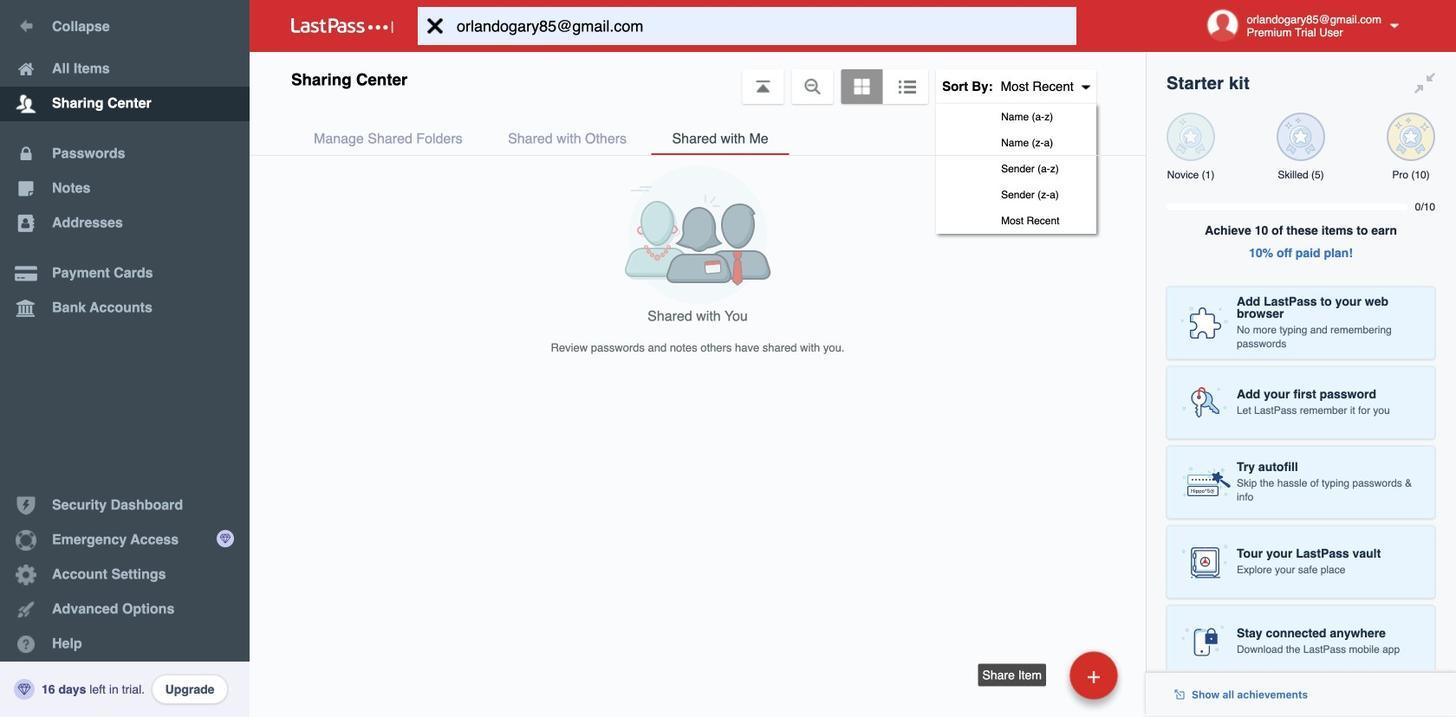 Task type: locate. For each thing, give the bounding box(es) containing it.
vault options navigation
[[250, 52, 1146, 234]]

new item navigation
[[979, 647, 1129, 718]]

clear search image
[[418, 7, 453, 45]]

lastpass image
[[291, 18, 394, 34]]



Task type: describe. For each thing, give the bounding box(es) containing it.
search my received shares text field
[[418, 7, 1111, 45]]

Search search field
[[418, 7, 1111, 45]]

main navigation navigation
[[0, 0, 250, 718]]



Task type: vqa. For each thing, say whether or not it's contained in the screenshot.
the search my received shares text field
yes



